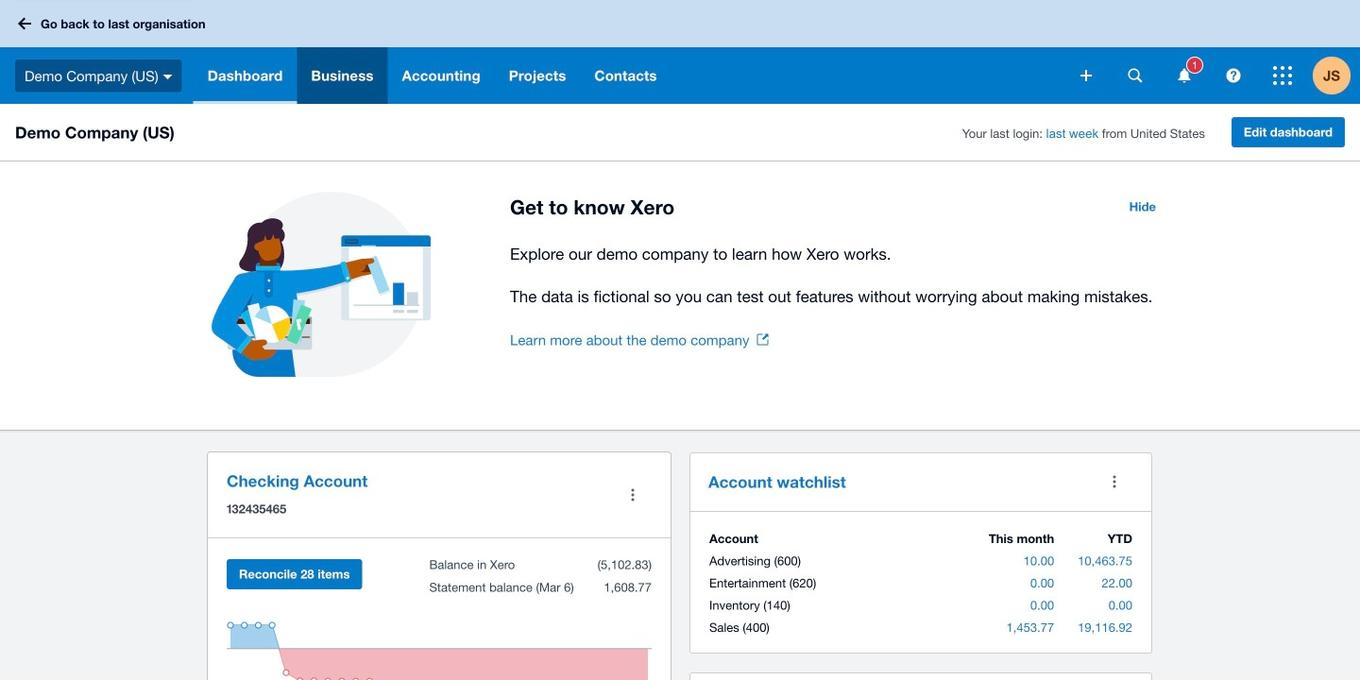 Task type: vqa. For each thing, say whether or not it's contained in the screenshot.
Manage menu toggle image
yes



Task type: locate. For each thing, give the bounding box(es) containing it.
1 horizontal spatial svg image
[[1178, 68, 1191, 83]]

0 horizontal spatial svg image
[[1128, 68, 1143, 83]]

intro banner body element
[[510, 241, 1168, 310]]

svg image
[[18, 17, 31, 30], [1227, 68, 1241, 83], [1081, 70, 1092, 81], [163, 74, 173, 79]]

banner
[[0, 0, 1360, 104]]

svg image
[[1273, 66, 1292, 85], [1128, 68, 1143, 83], [1178, 68, 1191, 83]]



Task type: describe. For each thing, give the bounding box(es) containing it.
2 horizontal spatial svg image
[[1273, 66, 1292, 85]]

manage menu toggle image
[[614, 476, 652, 514]]



